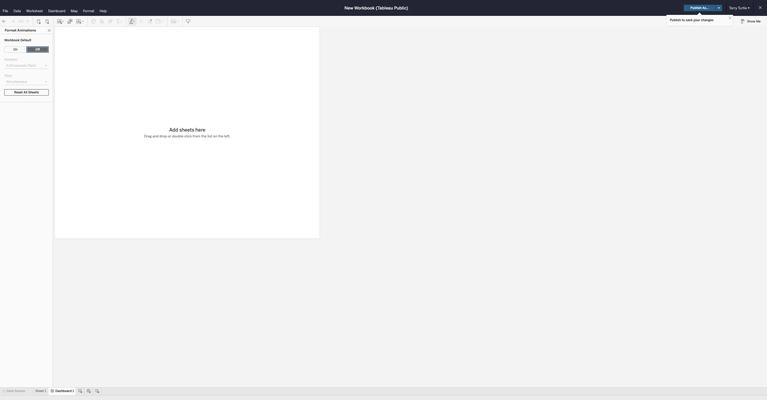 Task type: locate. For each thing, give the bounding box(es) containing it.
0 horizontal spatial 1
[[19, 80, 21, 84]]

data up the redo "image"
[[13, 9, 21, 13]]

fit image
[[156, 19, 164, 24]]

the right on
[[218, 134, 224, 138]]

0 vertical spatial format
[[83, 9, 94, 13]]

sheet down the style on the top left of page
[[10, 80, 18, 84]]

dashboard
[[48, 9, 66, 13], [3, 28, 21, 32], [55, 390, 72, 393]]

1 horizontal spatial format
[[83, 9, 94, 13]]

0 vertical spatial data
[[13, 9, 21, 13]]

to
[[682, 18, 686, 22]]

size
[[3, 57, 10, 61]]

sheet down togglestate option group
[[35, 390, 44, 393]]

duration
[[4, 58, 17, 62]]

format up swap rows and columns icon
[[83, 9, 94, 13]]

format workbook image
[[147, 19, 152, 24]]

data for data
[[13, 9, 21, 13]]

replay animation image up animations
[[26, 19, 29, 23]]

replay animation image
[[19, 19, 24, 24], [26, 19, 29, 23]]

0 horizontal spatial publish
[[670, 18, 682, 22]]

format
[[83, 9, 94, 13], [5, 28, 17, 32]]

0 horizontal spatial sheet
[[10, 80, 18, 84]]

0 vertical spatial sheet
[[10, 80, 18, 84]]

close image
[[728, 15, 733, 20]]

format animations
[[5, 28, 36, 32]]

data
[[13, 9, 21, 13], [7, 390, 14, 393]]

0 vertical spatial workbook
[[355, 5, 375, 10]]

workbook
[[355, 5, 375, 10], [4, 38, 20, 42]]

the
[[201, 134, 207, 138], [218, 134, 224, 138]]

off
[[35, 48, 40, 51]]

default up device preview button
[[20, 38, 31, 42]]

terry turtle
[[730, 6, 748, 10]]

show me button
[[739, 17, 766, 25]]

0 horizontal spatial sheet 1
[[10, 80, 21, 84]]

help
[[100, 9, 107, 13]]

0 vertical spatial sheet 1
[[10, 80, 21, 84]]

0 vertical spatial publish
[[691, 6, 702, 10]]

drop
[[160, 134, 167, 138]]

publish for publish to save your changes
[[670, 18, 682, 22]]

terry
[[730, 6, 738, 10]]

workbook up 'on'
[[4, 38, 20, 42]]

2 horizontal spatial 1
[[73, 390, 74, 393]]

drag
[[144, 134, 152, 138]]

left.
[[224, 134, 231, 138]]

sheet 1 down the style on the top left of page
[[10, 80, 21, 84]]

undo image
[[2, 19, 7, 24]]

publish left as...
[[691, 6, 702, 10]]

list
[[208, 134, 212, 138]]

redo image
[[10, 19, 15, 24]]

1 vertical spatial format
[[5, 28, 17, 32]]

default inside default phone
[[6, 36, 17, 39]]

the left 'list' in the left top of the page
[[201, 134, 207, 138]]

new worksheet image
[[57, 19, 64, 24]]

1 vertical spatial data
[[7, 390, 14, 393]]

new data source image
[[36, 19, 42, 24]]

publish inside button
[[691, 6, 702, 10]]

show/hide cards image
[[171, 19, 179, 24]]

and
[[153, 134, 159, 138]]

1 vertical spatial publish
[[670, 18, 682, 22]]

style
[[4, 74, 12, 78]]

desktop browser (1000 x 800)
[[7, 64, 50, 67]]

1 horizontal spatial workbook
[[355, 5, 375, 10]]

phone
[[8, 39, 17, 43]]

save
[[686, 18, 693, 22]]

format up default phone
[[5, 28, 17, 32]]

1 vertical spatial sheet 1
[[35, 390, 46, 393]]

show me
[[748, 20, 761, 23]]

publish as... button
[[684, 5, 716, 11]]

public)
[[394, 5, 409, 10]]

me
[[757, 20, 761, 23]]

clear sheet image
[[76, 19, 84, 24]]

0 horizontal spatial format
[[5, 28, 17, 32]]

replay animation image right the redo "image"
[[19, 19, 24, 24]]

click
[[185, 134, 192, 138]]

device preview
[[13, 47, 36, 51]]

workbook right new in the top of the page
[[355, 5, 375, 10]]

browser
[[19, 64, 31, 67]]

sheets
[[179, 127, 194, 133]]

default
[[6, 36, 17, 39], [20, 38, 31, 42]]

add
[[169, 127, 178, 133]]

1 vertical spatial sheet
[[35, 390, 44, 393]]

option group
[[4, 46, 49, 53]]

1 horizontal spatial publish
[[691, 6, 702, 10]]

swap rows and columns image
[[91, 19, 96, 24]]

publish
[[691, 6, 702, 10], [670, 18, 682, 22]]

device
[[13, 47, 23, 51]]

publish for publish as...
[[691, 6, 702, 10]]

0 horizontal spatial the
[[201, 134, 207, 138]]

1 horizontal spatial the
[[218, 134, 224, 138]]

download image
[[186, 19, 191, 24]]

sheet
[[10, 80, 18, 84], [35, 390, 44, 393]]

pause auto updates image
[[45, 19, 50, 24]]

turtle
[[739, 6, 748, 10]]

1
[[19, 80, 21, 84], [45, 390, 46, 393], [73, 390, 74, 393]]

changes
[[702, 18, 714, 22]]

default phone
[[6, 36, 17, 43]]

default down format animations
[[6, 36, 17, 39]]

publish left to
[[670, 18, 682, 22]]

or
[[168, 134, 171, 138]]

1 vertical spatial workbook
[[4, 38, 20, 42]]

0 horizontal spatial default
[[6, 36, 17, 39]]

double-
[[172, 134, 185, 138]]

data left source
[[7, 390, 14, 393]]

(1000
[[32, 64, 40, 67]]

sheet 1 down togglestate option group
[[35, 390, 46, 393]]

sheet 1
[[10, 80, 21, 84], [35, 390, 46, 393]]

publish to save your changes
[[670, 18, 714, 22]]

0 vertical spatial dashboard
[[48, 9, 66, 13]]



Task type: vqa. For each thing, say whether or not it's contained in the screenshot.
Public)
yes



Task type: describe. For each thing, give the bounding box(es) containing it.
1 horizontal spatial sheet 1
[[35, 390, 46, 393]]

new
[[345, 5, 354, 10]]

source
[[14, 390, 25, 393]]

highlight image
[[129, 19, 135, 24]]

2 the from the left
[[218, 134, 224, 138]]

animations
[[17, 28, 36, 32]]

file
[[3, 9, 8, 13]]

1 vertical spatial dashboard
[[3, 28, 21, 32]]

show labels image
[[139, 19, 144, 24]]

0 horizontal spatial replay animation image
[[19, 19, 24, 24]]

1 horizontal spatial sheet
[[35, 390, 44, 393]]

1 horizontal spatial 1
[[45, 390, 46, 393]]

1 horizontal spatial replay animation image
[[26, 19, 29, 23]]

desktop
[[7, 64, 19, 67]]

close image
[[47, 28, 51, 32]]

option group containing on
[[4, 46, 49, 53]]

2 vertical spatial dashboard
[[55, 390, 72, 393]]

data source
[[7, 390, 25, 393]]

on
[[213, 134, 217, 138]]

publish as...
[[691, 6, 709, 10]]

0 horizontal spatial workbook
[[4, 38, 20, 42]]

(tableau
[[376, 5, 393, 10]]

x
[[41, 64, 42, 67]]

format for format
[[83, 9, 94, 13]]

device preview button
[[6, 46, 42, 52]]

as...
[[703, 6, 709, 10]]

sort ascending image
[[99, 19, 105, 24]]

collapse image
[[49, 29, 52, 32]]

map
[[71, 9, 78, 13]]

workbook default
[[4, 38, 31, 42]]

new workbook (tableau public)
[[345, 5, 409, 10]]

layout
[[31, 28, 43, 32]]

sheets
[[3, 73, 14, 77]]

duplicate image
[[67, 19, 73, 24]]

your
[[694, 18, 701, 22]]

show
[[748, 20, 756, 23]]

sort descending image
[[108, 19, 113, 24]]

data for data source
[[7, 390, 14, 393]]

worksheet
[[26, 9, 43, 13]]

1 horizontal spatial default
[[20, 38, 31, 42]]

from
[[193, 134, 201, 138]]

format for format animations
[[5, 28, 17, 32]]

here
[[196, 127, 206, 133]]

totals image
[[116, 19, 123, 24]]

preview
[[24, 47, 36, 51]]

1 the from the left
[[201, 134, 207, 138]]

togglestate option group
[[26, 373, 50, 379]]

dashboard 1
[[55, 390, 74, 393]]

on
[[13, 48, 18, 51]]

800)
[[43, 64, 50, 67]]

add sheets here drag and drop or double-click from the list on the left.
[[144, 127, 231, 138]]



